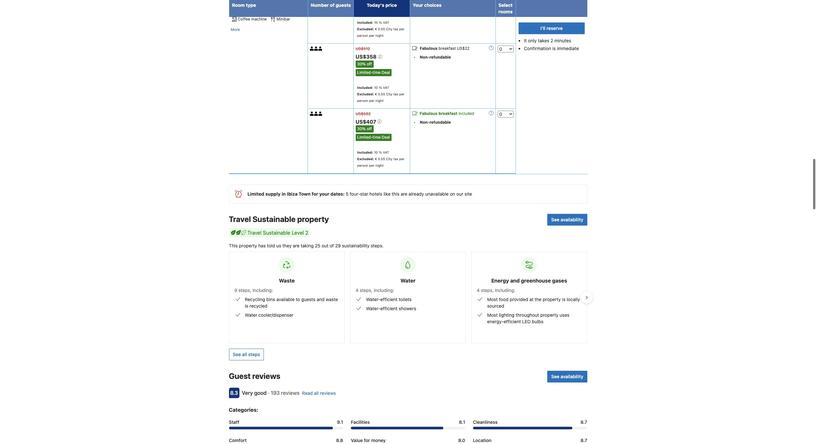 Task type: vqa. For each thing, say whether or not it's contained in the screenshot.
the topmost City
yes



Task type: locate. For each thing, give the bounding box(es) containing it.
1 vertical spatial included:
[[357, 86, 373, 90]]

2 see availability button from the top
[[548, 371, 587, 383]]

all inside button
[[242, 352, 247, 358]]

included: for us$407
[[357, 151, 373, 155]]

included: down us$407
[[357, 151, 373, 155]]

efficient down lighting
[[504, 319, 521, 325]]

30% off. you're getting a reduced rate because this property is offering a limited-time deal.. element for us$358
[[356, 61, 374, 68]]

2 vertical spatial limited-time deal
[[357, 135, 390, 140]]

bulbs
[[532, 319, 544, 325]]

% for us$358
[[379, 86, 382, 90]]

review categories element
[[229, 407, 258, 414]]

2 limited-time deal. you're getting a reduced rate because this property has a limited-time deal running. these deals only last up to 48 hours.. element from the top
[[356, 69, 392, 76]]

• for us$358
[[414, 55, 416, 60]]

off down us$358
[[367, 62, 372, 66]]

1 horizontal spatial water
[[401, 278, 416, 284]]

0 horizontal spatial reviews
[[252, 372, 280, 381]]

0 horizontal spatial 2
[[305, 230, 308, 236]]

1 vertical spatial see availability button
[[548, 371, 587, 383]]

today's
[[367, 2, 384, 8]]

of left 29
[[330, 243, 334, 249]]

2 vertical spatial 30% off. you're getting a reduced rate because this property is offering a limited-time deal.. element
[[356, 126, 374, 133]]

is inside the it only takes 2 minutes confirmation is immediate
[[553, 46, 556, 51]]

person
[[357, 34, 368, 37], [357, 99, 368, 103], [357, 164, 368, 168]]

2 excluded: from the top
[[357, 92, 374, 96]]

1 vertical spatial 10
[[374, 86, 378, 90]]

all for see
[[242, 352, 247, 358]]

night
[[376, 34, 384, 37], [376, 99, 384, 103], [376, 164, 384, 168]]

included: up us$582
[[357, 86, 373, 90]]

steps, right 9
[[239, 288, 251, 293]]

refundable down fabulous breakfast included
[[430, 120, 451, 125]]

2 time from the top
[[373, 70, 381, 75]]

this property has told us they are taking 25 out of 29 sustainability steps.
[[229, 243, 384, 249]]

€ 0.55 city tax per person per night up the hotels
[[357, 157, 405, 168]]

ensuite
[[238, 0, 251, 5]]

2 30% from the top
[[357, 127, 366, 131]]

most
[[487, 297, 498, 303], [487, 313, 498, 318]]

1 4 steps, including: from the left
[[356, 288, 394, 293]]

included: for us$358
[[357, 86, 373, 90]]

2 vertical spatial limited-time deal. you're getting a reduced rate because this property has a limited-time deal running. these deals only last up to 48 hours.. element
[[356, 134, 392, 141]]

1 vertical spatial 30% off. you're getting a reduced rate because this property is offering a limited-time deal.. element
[[356, 61, 374, 68]]

€ 0.55 city tax per person per night for us$407
[[357, 157, 405, 168]]

0 vertical spatial 0.55
[[378, 27, 385, 31]]

€ 0.55 city tax per person per night
[[357, 27, 405, 37], [357, 92, 405, 103], [357, 157, 405, 168]]

2 steps, from the left
[[360, 288, 373, 293]]

1 10 from the top
[[374, 21, 378, 24]]

guests right to
[[301, 297, 316, 303]]

2 vertical spatial is
[[245, 304, 248, 309]]

4 steps, including: for energy and greenhouse gases
[[477, 288, 516, 293]]

guests right number
[[336, 2, 351, 8]]

1 vertical spatial 0.55
[[378, 92, 385, 96]]

30% off. you're getting a reduced rate because this property is offering a limited-time deal.. element down us$358
[[356, 61, 374, 68]]

3 included: from the top
[[357, 151, 373, 155]]

8.7 for cleanliness
[[581, 420, 587, 425]]

1 most from the top
[[487, 297, 498, 303]]

0 vertical spatial %
[[379, 21, 382, 24]]

most inside the most food provided at the property is locally sourced
[[487, 297, 498, 303]]

2 off from the top
[[367, 127, 372, 131]]

recycled
[[250, 304, 268, 309]]

1 horizontal spatial and
[[510, 278, 520, 284]]

included: 10 % vat
[[357, 21, 389, 24], [357, 86, 389, 90], [357, 151, 389, 155]]

cleanliness
[[473, 420, 498, 425]]

1 vertical spatial more details on meals and payment options image
[[489, 111, 494, 115]]

and inside recycling bins available to guests and waste is recycled
[[317, 297, 325, 303]]

including: up food
[[495, 288, 516, 293]]

10
[[374, 21, 378, 24], [374, 86, 378, 90], [374, 151, 378, 155]]

more
[[231, 27, 240, 32]]

non- down fabulous breakfast included
[[420, 120, 430, 125]]

reviews up "·"
[[252, 372, 280, 381]]

2 vertical spatial included: 10 % vat
[[357, 151, 389, 155]]

30% off. you're getting a reduced rate because this property is offering a limited-time deal.. element
[[356, 0, 374, 3], [356, 61, 374, 68], [356, 126, 374, 133]]

person up "star"
[[357, 164, 368, 168]]

2 limited-time deal from the top
[[357, 70, 390, 75]]

1 steps, from the left
[[239, 288, 251, 293]]

water- for water-efficient toilets
[[366, 297, 381, 303]]

0 vertical spatial off
[[367, 62, 372, 66]]

off down us$407
[[367, 127, 372, 131]]

1 vertical spatial •
[[414, 120, 416, 125]]

person for us$407
[[357, 164, 368, 168]]

water for water cooler/dispenser
[[245, 313, 257, 318]]

travel up this
[[229, 215, 251, 224]]

2 right takes
[[551, 38, 553, 43]]

your choices
[[413, 2, 442, 8]]

2 non-refundable from the top
[[420, 120, 451, 125]]

2 € from the top
[[375, 92, 377, 96]]

sustainability
[[342, 243, 370, 249]]

excluded:
[[357, 27, 374, 31], [357, 92, 374, 96], [357, 157, 374, 161]]

2 night from the top
[[376, 99, 384, 103]]

most up energy-
[[487, 313, 498, 318]]

is left locally
[[562, 297, 566, 303]]

0 vertical spatial 10
[[374, 21, 378, 24]]

flat-
[[238, 9, 246, 13]]

1 non-refundable from the top
[[420, 55, 451, 60]]

limited-time deal
[[357, 5, 390, 10], [357, 70, 390, 75], [357, 135, 390, 140]]

0 horizontal spatial steps,
[[239, 288, 251, 293]]

0 horizontal spatial guests
[[301, 297, 316, 303]]

8.7 for location
[[581, 438, 587, 444]]

1 horizontal spatial 4 steps, including:
[[477, 288, 516, 293]]

city for us$407
[[386, 157, 393, 161]]

1 vertical spatial travel
[[248, 230, 262, 236]]

30% down us$407
[[357, 127, 366, 131]]

is inside the most food provided at the property is locally sourced
[[562, 297, 566, 303]]

30% off. you're getting a reduced rate because this property is offering a limited-time deal.. element down us$407
[[356, 126, 374, 133]]

2 vertical spatial vat
[[383, 151, 389, 155]]

limited-time deal for us$407
[[357, 135, 390, 140]]

efficient up water-efficient showers
[[380, 297, 398, 303]]

most up sourced in the right bottom of the page
[[487, 297, 498, 303]]

us$407
[[356, 119, 378, 125]]

2 30% off. you're getting a reduced rate because this property is offering a limited-time deal.. element from the top
[[356, 61, 374, 68]]

3 limited-time deal from the top
[[357, 135, 390, 140]]

1 including: from the left
[[253, 288, 273, 293]]

property right the
[[543, 297, 561, 303]]

10 for us$407
[[374, 151, 378, 155]]

2 vertical spatial %
[[379, 151, 382, 155]]

for left your
[[312, 191, 318, 197]]

and left "waste"
[[317, 297, 325, 303]]

2 vertical spatial €
[[375, 157, 377, 161]]

2 vertical spatial see
[[551, 374, 560, 380]]

1 8.7 from the top
[[581, 420, 587, 425]]

0 horizontal spatial for
[[312, 191, 318, 197]]

property up bulbs
[[541, 313, 559, 318]]

0 vertical spatial excluded:
[[357, 27, 374, 31]]

30% off down us$407
[[357, 127, 372, 131]]

including: for energy and greenhouse gases
[[495, 288, 516, 293]]

efficient for toilets
[[380, 297, 398, 303]]

1 horizontal spatial is
[[553, 46, 556, 51]]

4 steps, including: down energy
[[477, 288, 516, 293]]

more details on meals and payment options image
[[489, 46, 494, 50], [489, 111, 494, 115]]

2 inside the it only takes 2 minutes confirmation is immediate
[[551, 38, 553, 43]]

2 vertical spatial 10
[[374, 151, 378, 155]]

0 horizontal spatial all
[[242, 352, 247, 358]]

most for most food provided at the property is locally sourced
[[487, 297, 498, 303]]

limited- left price in the left of the page
[[357, 5, 373, 10]]

1 refundable from the top
[[430, 55, 451, 60]]

energy-
[[487, 319, 504, 325]]

2 right level
[[305, 230, 308, 236]]

0 vertical spatial vat
[[383, 21, 389, 24]]

included: 10 % vat up us$582
[[357, 86, 389, 90]]

1 availability from the top
[[561, 217, 584, 223]]

1 off from the top
[[367, 62, 372, 66]]

1 see availability button from the top
[[548, 214, 587, 226]]

coffee machine
[[238, 17, 267, 22]]

non-refundable down fabulous breakfast us$22
[[420, 55, 451, 60]]

1 vertical spatial all
[[314, 391, 319, 396]]

including:
[[253, 288, 273, 293], [374, 288, 394, 293], [495, 288, 516, 293]]

2 vertical spatial included:
[[357, 151, 373, 155]]

1 4 from the left
[[356, 288, 359, 293]]

2 vertical spatial 0.55
[[378, 157, 385, 161]]

energy
[[491, 278, 509, 284]]

is down recycling
[[245, 304, 248, 309]]

2 non- from the top
[[420, 120, 430, 125]]

0 vertical spatial most
[[487, 297, 498, 303]]

at
[[530, 297, 534, 303]]

1 vertical spatial included: 10 % vat
[[357, 86, 389, 90]]

4 for energy and greenhouse gases
[[477, 288, 480, 293]]

3 excluded: from the top
[[357, 157, 374, 161]]

non-refundable down fabulous breakfast included
[[420, 120, 451, 125]]

10 down us$407
[[374, 151, 378, 155]]

2 of from the top
[[330, 243, 334, 249]]

steps
[[248, 352, 260, 358]]

steps,
[[239, 288, 251, 293], [360, 288, 373, 293], [481, 288, 494, 293]]

3 tax from the top
[[394, 157, 398, 161]]

us$512
[[356, 46, 370, 51]]

3 deal from the top
[[382, 135, 390, 140]]

water- for water-efficient showers
[[366, 306, 381, 312]]

1 more details on meals and payment options image from the top
[[489, 46, 494, 50]]

night up us$407
[[376, 99, 384, 103]]

most food provided at the property is locally sourced
[[487, 297, 580, 309]]

room type
[[232, 2, 256, 8]]

30% off for us$407
[[357, 127, 372, 131]]

1 horizontal spatial 2
[[551, 38, 553, 43]]

3 € from the top
[[375, 157, 377, 161]]

30% off. you're getting a reduced rate because this property is offering a limited-time deal.. element left price in the left of the page
[[356, 0, 374, 3]]

all right the read
[[314, 391, 319, 396]]

limited- for us$358
[[357, 70, 373, 75]]

time down us$407
[[373, 135, 381, 140]]

limited- down us$358
[[357, 70, 373, 75]]

2 refundable from the top
[[430, 120, 451, 125]]

€
[[375, 27, 377, 31], [375, 92, 377, 96], [375, 157, 377, 161]]

time for us$407
[[373, 135, 381, 140]]

1 vertical spatial sustainable
[[263, 230, 290, 236]]

1 vertical spatial are
[[293, 243, 300, 249]]

1 vertical spatial tax
[[394, 92, 398, 96]]

1 time from the top
[[373, 5, 381, 10]]

·
[[268, 391, 270, 396]]

are right this in the left of the page
[[401, 191, 408, 197]]

0 vertical spatial limited-time deal. you're getting a reduced rate because this property has a limited-time deal running. these deals only last up to 48 hours.. element
[[356, 4, 392, 11]]

0 vertical spatial see availability
[[551, 217, 584, 223]]

limited-time deal. you're getting a reduced rate because this property has a limited-time deal running. these deals only last up to 48 hours.. element
[[356, 4, 392, 11], [356, 69, 392, 76], [356, 134, 392, 141]]

4 steps, including: up water-efficient toilets
[[356, 288, 394, 293]]

showers
[[399, 306, 416, 312]]

in
[[282, 191, 286, 197]]

non-refundable
[[420, 55, 451, 60], [420, 120, 451, 125]]

2 30% off from the top
[[357, 127, 372, 131]]

0 vertical spatial efficient
[[380, 297, 398, 303]]

30% off. you're getting a reduced rate because this property is offering a limited-time deal.. element for us$407
[[356, 126, 374, 133]]

i'll reserve
[[541, 25, 563, 31]]

this
[[229, 243, 238, 249]]

location
[[473, 438, 492, 444]]

more details on meals and payment options image right the us$22
[[489, 46, 494, 50]]

night up the hotels
[[376, 164, 384, 168]]

4 for water
[[356, 288, 359, 293]]

0 vertical spatial are
[[401, 191, 408, 197]]

person up us$512
[[357, 34, 368, 37]]

breakfast left included
[[439, 111, 458, 116]]

is down minutes
[[553, 46, 556, 51]]

non- for us$407
[[420, 120, 430, 125]]

occupancy image
[[310, 47, 314, 51], [319, 47, 323, 51], [310, 112, 314, 116], [314, 112, 319, 116]]

2 vertical spatial excluded:
[[357, 157, 374, 161]]

1 vertical spatial limited-time deal. you're getting a reduced rate because this property has a limited-time deal running. these deals only last up to 48 hours.. element
[[356, 69, 392, 76]]

0 vertical spatial € 0.55 city tax per person per night
[[357, 27, 405, 37]]

water up toilets
[[401, 278, 416, 284]]

0 vertical spatial limited-time deal
[[357, 5, 390, 10]]

included: down today's
[[357, 21, 373, 24]]

city for us$358
[[386, 92, 393, 96]]

on
[[450, 191, 455, 197]]

non- down fabulous breakfast us$22
[[420, 55, 430, 60]]

2 included: from the top
[[357, 86, 373, 90]]

1 city from the top
[[386, 27, 393, 31]]

1 see availability from the top
[[551, 217, 584, 223]]

2 fabulous from the top
[[420, 111, 438, 116]]

more details on meals and payment options image right included
[[489, 111, 494, 115]]

steps, up water-efficient toilets
[[360, 288, 373, 293]]

4 steps, including:
[[356, 288, 394, 293], [477, 288, 516, 293]]

limited- down us$407
[[357, 135, 373, 140]]

1 vertical spatial water
[[245, 313, 257, 318]]

of
[[330, 2, 335, 8], [330, 243, 334, 249]]

2 deal from the top
[[382, 70, 390, 75]]

3 % from the top
[[379, 151, 382, 155]]

read
[[302, 391, 313, 396]]

0 vertical spatial refundable
[[430, 55, 451, 60]]

3 included: 10 % vat from the top
[[357, 151, 389, 155]]

included: 10 % vat down us$407
[[357, 151, 389, 155]]

water down recycled
[[245, 313, 257, 318]]

is inside recycling bins available to guests and waste is recycled
[[245, 304, 248, 309]]

steps, down energy
[[481, 288, 494, 293]]

0 vertical spatial night
[[376, 34, 384, 37]]

vat for us$358
[[383, 86, 389, 90]]

sustainable up us
[[263, 230, 290, 236]]

2 most from the top
[[487, 313, 498, 318]]

supply
[[265, 191, 281, 197]]

0 vertical spatial 2
[[551, 38, 553, 43]]

3 steps, from the left
[[481, 288, 494, 293]]

3 time from the top
[[373, 135, 381, 140]]

0 vertical spatial non-
[[420, 55, 430, 60]]

€ 0.55 city tax per person per night up us$512
[[357, 27, 405, 37]]

1 vertical spatial non-
[[420, 120, 430, 125]]

including: for water
[[374, 288, 394, 293]]

the
[[535, 297, 542, 303]]

including: up water-efficient toilets
[[374, 288, 394, 293]]

efficient down water-efficient toilets
[[380, 306, 398, 312]]

2 vat from the top
[[383, 86, 389, 90]]

2 including: from the left
[[374, 288, 394, 293]]

1 vertical spatial occupancy image
[[319, 112, 323, 116]]

2 city from the top
[[386, 92, 393, 96]]

1 vertical spatial city
[[386, 92, 393, 96]]

1 vertical spatial limited-
[[357, 70, 373, 75]]

water- down water-efficient toilets
[[366, 306, 381, 312]]

person up us$582
[[357, 99, 368, 103]]

deal for us$358
[[382, 70, 390, 75]]

0.55 for us$407
[[378, 157, 385, 161]]

2 % from the top
[[379, 86, 382, 90]]

3 € 0.55 city tax per person per night from the top
[[357, 157, 405, 168]]

property inside most lighting throughout property uses energy-efficient led bulbs
[[541, 313, 559, 318]]

1 horizontal spatial all
[[314, 391, 319, 396]]

reviews right the read
[[320, 391, 336, 396]]

• for us$407
[[414, 120, 416, 125]]

most inside most lighting throughout property uses energy-efficient led bulbs
[[487, 313, 498, 318]]

1 vertical spatial 30% off
[[357, 127, 372, 131]]

30% off down us$358
[[357, 62, 372, 66]]

see availability for guest reviews
[[551, 374, 584, 380]]

0 horizontal spatial and
[[317, 297, 325, 303]]

2 included: 10 % vat from the top
[[357, 86, 389, 90]]

1 breakfast from the top
[[439, 46, 456, 51]]

night up us$358
[[376, 34, 384, 37]]

3 night from the top
[[376, 164, 384, 168]]

carousel region
[[224, 249, 593, 347]]

1 vat from the top
[[383, 21, 389, 24]]

time down us$358
[[373, 70, 381, 75]]

1 vertical spatial efficient
[[380, 306, 398, 312]]

3 person from the top
[[357, 164, 368, 168]]

fabulous for us$358
[[420, 46, 438, 51]]

fabulous
[[420, 46, 438, 51], [420, 111, 438, 116]]

0 horizontal spatial 4 steps, including:
[[356, 288, 394, 293]]

see all steps button
[[229, 349, 264, 361]]

0 vertical spatial time
[[373, 5, 381, 10]]

for right value
[[364, 438, 370, 444]]

2 4 from the left
[[477, 288, 480, 293]]

0 vertical spatial is
[[553, 46, 556, 51]]

0 vertical spatial tax
[[394, 27, 398, 31]]

10 down today's
[[374, 21, 378, 24]]

0.55
[[378, 27, 385, 31], [378, 92, 385, 96], [378, 157, 385, 161]]

2 availability from the top
[[561, 374, 584, 380]]

reviews right 193
[[281, 391, 300, 396]]

0 vertical spatial city
[[386, 27, 393, 31]]

including: up recycling
[[253, 288, 273, 293]]

1 limited- from the top
[[357, 5, 373, 10]]

1 water- from the top
[[366, 297, 381, 303]]

2 vertical spatial person
[[357, 164, 368, 168]]

€ 0.55 city tax per person per night up us$582
[[357, 92, 405, 103]]

water- up water-efficient showers
[[366, 297, 381, 303]]

10 down us$358
[[374, 86, 378, 90]]

€ for us$358
[[375, 92, 377, 96]]

1 vertical spatial person
[[357, 99, 368, 103]]

1 vertical spatial 2
[[305, 230, 308, 236]]

•
[[414, 55, 416, 60], [414, 120, 416, 125]]

fabulous for us$407
[[420, 111, 438, 116]]

time left price in the left of the page
[[373, 5, 381, 10]]

3 30% off. you're getting a reduced rate because this property is offering a limited-time deal.. element from the top
[[356, 126, 374, 133]]

fabulous breakfast us$22
[[420, 46, 470, 51]]

2 person from the top
[[357, 99, 368, 103]]

of right number
[[330, 2, 335, 8]]

1 vertical spatial of
[[330, 243, 334, 249]]

0 vertical spatial of
[[330, 2, 335, 8]]

1 non- from the top
[[420, 55, 430, 60]]

2 vertical spatial limited-
[[357, 135, 373, 140]]

0 vertical spatial 30%
[[357, 62, 366, 66]]

2 horizontal spatial steps,
[[481, 288, 494, 293]]

0 vertical spatial deal
[[382, 5, 390, 10]]

1 horizontal spatial 4
[[477, 288, 480, 293]]

3 limited-time deal. you're getting a reduced rate because this property has a limited-time deal running. these deals only last up to 48 hours.. element from the top
[[356, 134, 392, 141]]

0 vertical spatial •
[[414, 55, 416, 60]]

is for locally
[[562, 297, 566, 303]]

€ 0.55 city tax per person per night for us$358
[[357, 92, 405, 103]]

2 limited- from the top
[[357, 70, 373, 75]]

are right the "they"
[[293, 243, 300, 249]]

2 see availability from the top
[[551, 374, 584, 380]]

2 8.7 from the top
[[581, 438, 587, 444]]

water cooler/dispenser
[[245, 313, 294, 318]]

1 vertical spatial excluded:
[[357, 92, 374, 96]]

number of guests
[[311, 2, 351, 8]]

1 vertical spatial 8.7
[[581, 438, 587, 444]]

2 vertical spatial efficient
[[504, 319, 521, 325]]

3 0.55 from the top
[[378, 157, 385, 161]]

all left the steps
[[242, 352, 247, 358]]

2 more details on meals and payment options image from the top
[[489, 111, 494, 115]]

2 0.55 from the top
[[378, 92, 385, 96]]

ensuite bathroom
[[238, 0, 270, 5]]

1 vertical spatial time
[[373, 70, 381, 75]]

takes
[[538, 38, 549, 43]]

efficient for showers
[[380, 306, 398, 312]]

already
[[409, 191, 424, 197]]

tax
[[394, 27, 398, 31], [394, 92, 398, 96], [394, 157, 398, 161]]

vat for us$407
[[383, 151, 389, 155]]

2 breakfast from the top
[[439, 111, 458, 116]]

breakfast left the us$22
[[439, 46, 456, 51]]

per
[[399, 27, 405, 31], [369, 34, 375, 37], [399, 92, 405, 96], [369, 99, 375, 103], [399, 157, 405, 161], [369, 164, 375, 168]]

1 30% from the top
[[357, 62, 366, 66]]

3 city from the top
[[386, 157, 393, 161]]

available
[[276, 297, 295, 303]]

2 tax from the top
[[394, 92, 398, 96]]

off for us$358
[[367, 62, 372, 66]]

9.1
[[337, 420, 343, 425]]

and right energy
[[510, 278, 520, 284]]

3 10 from the top
[[374, 151, 378, 155]]

30% down us$358
[[357, 62, 366, 66]]

0 vertical spatial availability
[[561, 217, 584, 223]]

facilities 8.1 meter
[[351, 427, 465, 430]]

cooler/dispenser
[[259, 313, 294, 318]]

travel up has
[[248, 230, 262, 236]]

3 limited- from the top
[[357, 135, 373, 140]]

efficient inside most lighting throughout property uses energy-efficient led bulbs
[[504, 319, 521, 325]]

4
[[356, 288, 359, 293], [477, 288, 480, 293]]

guests
[[336, 2, 351, 8], [301, 297, 316, 303]]

0 vertical spatial occupancy image
[[314, 47, 319, 51]]

0 vertical spatial 30% off. you're getting a reduced rate because this property is offering a limited-time deal.. element
[[356, 0, 374, 3]]

2 € 0.55 city tax per person per night from the top
[[357, 92, 405, 103]]

1 • from the top
[[414, 55, 416, 60]]

3 including: from the left
[[495, 288, 516, 293]]

sustainable for property
[[253, 215, 296, 224]]

1 horizontal spatial including:
[[374, 288, 394, 293]]

travel sustainable level 2
[[248, 230, 308, 236]]

refundable down fabulous breakfast us$22
[[430, 55, 451, 60]]

availability for guest reviews
[[561, 374, 584, 380]]

only
[[528, 38, 537, 43]]

1 vertical spatial refundable
[[430, 120, 451, 125]]

limited-time deal for us$358
[[357, 70, 390, 75]]

2 4 steps, including: from the left
[[477, 288, 516, 293]]

select rooms
[[499, 2, 513, 14]]

occupancy image
[[314, 47, 319, 51], [319, 112, 323, 116]]

8.7
[[581, 420, 587, 425], [581, 438, 587, 444]]

1 fabulous from the top
[[420, 46, 438, 51]]

tv
[[260, 9, 265, 13]]

2 • from the top
[[414, 120, 416, 125]]

is
[[553, 46, 556, 51], [562, 297, 566, 303], [245, 304, 248, 309]]

1 30% off from the top
[[357, 62, 372, 66]]

1 vertical spatial and
[[317, 297, 325, 303]]

included: 10 % vat down today's
[[357, 21, 389, 24]]

breakfast for us$358
[[439, 46, 456, 51]]

0 vertical spatial water-
[[366, 297, 381, 303]]

water for water
[[401, 278, 416, 284]]

0 vertical spatial guests
[[336, 2, 351, 8]]

2 for level
[[305, 230, 308, 236]]

sustainable
[[253, 215, 296, 224], [263, 230, 290, 236]]

1 vertical spatial off
[[367, 127, 372, 131]]

sustainable up travel sustainable level 2
[[253, 215, 296, 224]]

2 vertical spatial city
[[386, 157, 393, 161]]

2 water- from the top
[[366, 306, 381, 312]]

screen
[[246, 9, 259, 13]]

1 vertical spatial € 0.55 city tax per person per night
[[357, 92, 405, 103]]

guest reviews element
[[229, 371, 545, 382]]

0 horizontal spatial is
[[245, 304, 248, 309]]

see for travel sustainable property
[[551, 217, 560, 223]]

1 vertical spatial 30%
[[357, 127, 366, 131]]

3 vat from the top
[[383, 151, 389, 155]]

1 vertical spatial most
[[487, 313, 498, 318]]



Task type: describe. For each thing, give the bounding box(es) containing it.
sourced
[[487, 304, 504, 309]]

value for money
[[351, 438, 386, 444]]

waste
[[326, 297, 338, 303]]

see availability for travel sustainable property
[[551, 217, 584, 223]]

more details on meals and payment options image for us$407
[[489, 111, 494, 115]]

property inside the most food provided at the property is locally sourced
[[543, 297, 561, 303]]

your
[[319, 191, 329, 197]]

see for guest reviews
[[551, 374, 560, 380]]

2 for takes
[[551, 38, 553, 43]]

led
[[522, 319, 531, 325]]

like
[[384, 191, 391, 197]]

1 % from the top
[[379, 21, 382, 24]]

locally
[[567, 297, 580, 303]]

staff 9.1 meter
[[229, 427, 343, 430]]

10 for us$358
[[374, 86, 378, 90]]

travel for travel sustainable property
[[229, 215, 251, 224]]

site
[[465, 191, 472, 197]]

this
[[392, 191, 400, 197]]

off for us$407
[[367, 127, 372, 131]]

availability for travel sustainable property
[[561, 217, 584, 223]]

good
[[254, 391, 267, 396]]

waste
[[279, 278, 295, 284]]

value
[[351, 438, 363, 444]]

uses
[[560, 313, 570, 318]]

1 included: 10 % vat from the top
[[357, 21, 389, 24]]

coffee
[[238, 17, 250, 22]]

recycling
[[245, 297, 265, 303]]

1 0.55 from the top
[[378, 27, 385, 31]]

confirmation
[[524, 46, 551, 51]]

categories:
[[229, 408, 258, 413]]

included
[[459, 111, 474, 116]]

30% off for us$358
[[357, 62, 372, 66]]

8.1
[[459, 420, 465, 425]]

refundable for us$407
[[430, 120, 451, 125]]

1 tax from the top
[[394, 27, 398, 31]]

see all steps
[[233, 352, 260, 358]]

most lighting throughout property uses energy-efficient led bulbs
[[487, 313, 570, 325]]

4 steps, including: for water
[[356, 288, 394, 293]]

us$22
[[457, 46, 470, 51]]

steps, for energy and greenhouse gases
[[481, 288, 494, 293]]

see availability button for travel sustainable property
[[548, 214, 587, 226]]

limited
[[248, 191, 264, 197]]

non-refundable for us$407
[[420, 120, 451, 125]]

hotels
[[370, 191, 382, 197]]

€ for us$407
[[375, 157, 377, 161]]

1 included: from the top
[[357, 21, 373, 24]]

29
[[335, 243, 341, 249]]

1 horizontal spatial for
[[364, 438, 370, 444]]

very
[[242, 391, 253, 396]]

has
[[258, 243, 266, 249]]

person for us$358
[[357, 99, 368, 103]]

number
[[311, 2, 329, 8]]

tax for us$358
[[394, 92, 398, 96]]

cleanliness 8.7 meter
[[473, 427, 587, 430]]

1 horizontal spatial guests
[[336, 2, 351, 8]]

property up level
[[297, 215, 329, 224]]

bathroom
[[253, 0, 270, 5]]

1 30% off. you're getting a reduced rate because this property is offering a limited-time deal.. element from the top
[[356, 0, 374, 3]]

night for us$407
[[376, 164, 384, 168]]

food
[[499, 297, 509, 303]]

9
[[234, 288, 237, 293]]

comfort
[[229, 438, 247, 444]]

night for us$358
[[376, 99, 384, 103]]

0 horizontal spatial are
[[293, 243, 300, 249]]

deal for us$407
[[382, 135, 390, 140]]

to
[[296, 297, 300, 303]]

scored 8.3 element
[[229, 388, 239, 399]]

excluded: for us$407
[[357, 157, 374, 161]]

included: 10 % vat for us$358
[[357, 86, 389, 90]]

limited-time deal. you're getting a reduced rate because this property has a limited-time deal running. these deals only last up to 48 hours.. element for us$407
[[356, 134, 392, 141]]

0 vertical spatial for
[[312, 191, 318, 197]]

1 € 0.55 city tax per person per night from the top
[[357, 27, 405, 37]]

breakfast for us$407
[[439, 111, 458, 116]]

minibar
[[277, 17, 290, 22]]

energy and greenhouse gases
[[491, 278, 567, 284]]

non- for us$358
[[420, 55, 430, 60]]

limited supply in ibiza town for your dates: 5 four-star hotels like this are already unavailable on our site
[[248, 191, 472, 197]]

gases
[[552, 278, 567, 284]]

steps.
[[371, 243, 384, 249]]

25
[[315, 243, 320, 249]]

more details on meals and payment options image for us$358
[[489, 46, 494, 50]]

guests inside recycling bins available to guests and waste is recycled
[[301, 297, 316, 303]]

immediate
[[557, 46, 579, 51]]

very good · 193 reviews
[[242, 391, 300, 396]]

i'll reserve button
[[519, 22, 585, 34]]

2 horizontal spatial reviews
[[320, 391, 336, 396]]

1 horizontal spatial reviews
[[281, 391, 300, 396]]

rooms
[[499, 9, 513, 14]]

% for us$407
[[379, 151, 382, 155]]

included: 10 % vat for us$407
[[357, 151, 389, 155]]

all for read
[[314, 391, 319, 396]]

read all reviews
[[302, 391, 336, 396]]

reviews inside guest reviews element
[[252, 372, 280, 381]]

level
[[292, 230, 304, 236]]

1 vertical spatial see
[[233, 352, 241, 358]]

1 excluded: from the top
[[357, 27, 374, 31]]

travel for travel sustainable level 2
[[248, 230, 262, 236]]

us$358
[[356, 54, 378, 60]]

excluded: for us$358
[[357, 92, 374, 96]]

our
[[457, 191, 464, 197]]

see availability button for guest reviews
[[548, 371, 587, 383]]

8.3
[[230, 391, 238, 396]]

limited-time deal. you're getting a reduced rate because this property has a limited-time deal running. these deals only last up to 48 hours.. element for us$358
[[356, 69, 392, 76]]

1 limited-time deal from the top
[[357, 5, 390, 10]]

1 person from the top
[[357, 34, 368, 37]]

money
[[371, 438, 386, 444]]

town
[[299, 191, 311, 197]]

8.8
[[336, 438, 343, 444]]

1 of from the top
[[330, 2, 335, 8]]

0 vertical spatial and
[[510, 278, 520, 284]]

ibiza
[[287, 191, 298, 197]]

your
[[413, 2, 423, 8]]

refundable for us$358
[[430, 55, 451, 60]]

1 night from the top
[[376, 34, 384, 37]]

choices
[[424, 2, 442, 8]]

told
[[267, 243, 275, 249]]

steps, for water
[[360, 288, 373, 293]]

193
[[271, 391, 280, 396]]

0.55 for us$358
[[378, 92, 385, 96]]

including: for waste
[[253, 288, 273, 293]]

dates:
[[331, 191, 345, 197]]

facilities
[[351, 420, 370, 425]]

is for immediate
[[553, 46, 556, 51]]

8.0
[[458, 438, 465, 444]]

out
[[322, 243, 329, 249]]

four-
[[350, 191, 360, 197]]

staff
[[229, 420, 239, 425]]

property left has
[[239, 243, 257, 249]]

greenhouse
[[521, 278, 551, 284]]

flat-screen tv
[[238, 9, 265, 13]]

non-refundable for us$358
[[420, 55, 451, 60]]

taking
[[301, 243, 314, 249]]

us$582
[[356, 111, 371, 116]]

most for most lighting throughout property uses energy-efficient led bulbs
[[487, 313, 498, 318]]

us
[[276, 243, 281, 249]]

limited- for us$407
[[357, 135, 373, 140]]

1 limited-time deal. you're getting a reduced rate because this property has a limited-time deal running. these deals only last up to 48 hours.. element from the top
[[356, 4, 392, 11]]

9 steps, including:
[[234, 288, 273, 293]]

price
[[386, 2, 397, 8]]

they
[[283, 243, 292, 249]]

guest
[[229, 372, 251, 381]]

30% for us$407
[[357, 127, 366, 131]]

steps, for waste
[[239, 288, 251, 293]]

it only takes 2 minutes confirmation is immediate
[[524, 38, 579, 51]]

30% for us$358
[[357, 62, 366, 66]]

select
[[499, 2, 513, 8]]

tax for us$407
[[394, 157, 398, 161]]

1 deal from the top
[[382, 5, 390, 10]]

1 € from the top
[[375, 27, 377, 31]]

type
[[246, 2, 256, 8]]

rated very good element
[[242, 391, 267, 396]]

time for us$358
[[373, 70, 381, 75]]

sustainable for level
[[263, 230, 290, 236]]



